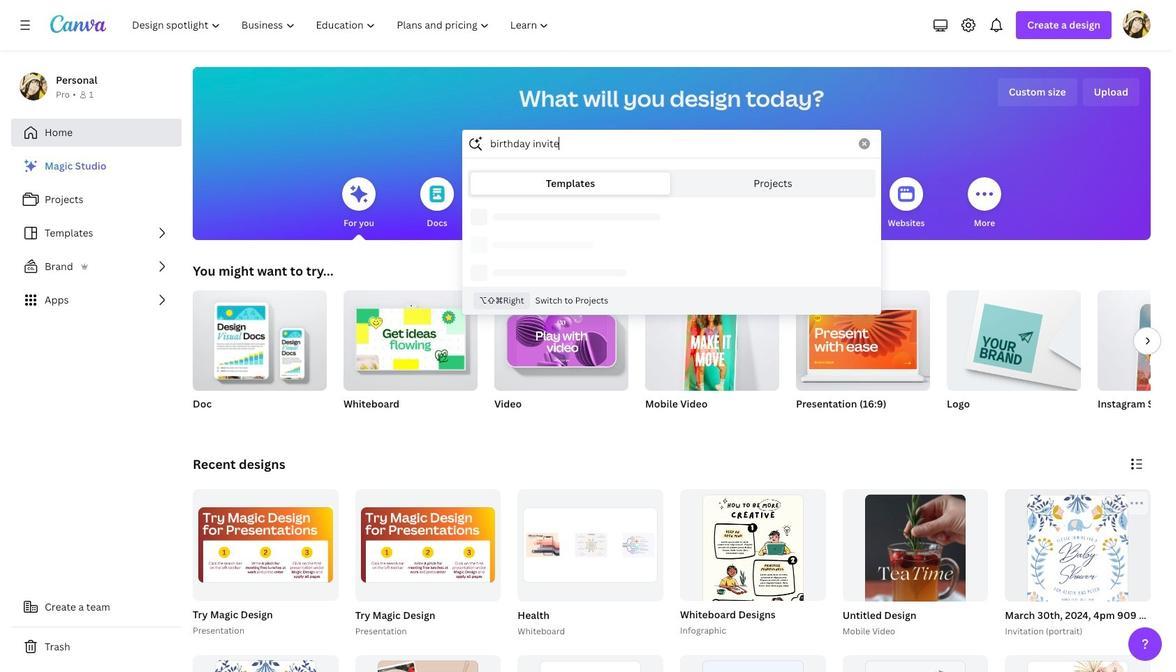 Task type: describe. For each thing, give the bounding box(es) containing it.
Search search field
[[490, 131, 851, 157]]

top level navigation element
[[123, 11, 561, 39]]



Task type: locate. For each thing, give the bounding box(es) containing it.
stephanie aranda image
[[1123, 10, 1151, 38]]

group
[[193, 285, 327, 429], [193, 285, 327, 391], [344, 285, 478, 429], [344, 285, 478, 391], [947, 285, 1082, 429], [947, 285, 1082, 391], [495, 291, 629, 429], [495, 291, 629, 391], [646, 291, 780, 429], [646, 291, 780, 399], [796, 291, 931, 429], [1098, 291, 1174, 429], [1098, 291, 1174, 391], [190, 490, 339, 639], [193, 490, 339, 602], [353, 490, 501, 639], [355, 490, 501, 602], [515, 490, 664, 639], [518, 490, 664, 602], [678, 490, 826, 673], [840, 490, 989, 673], [1003, 490, 1174, 639], [1006, 490, 1151, 637], [193, 656, 339, 673], [355, 656, 501, 673], [518, 656, 664, 673], [680, 656, 826, 673], [843, 656, 989, 673], [1006, 656, 1151, 673]]

list
[[11, 152, 182, 314]]

None search field
[[463, 130, 882, 315]]



Task type: vqa. For each thing, say whether or not it's contained in the screenshot.
Share and review student assignments directly in Schoology with our integration.
no



